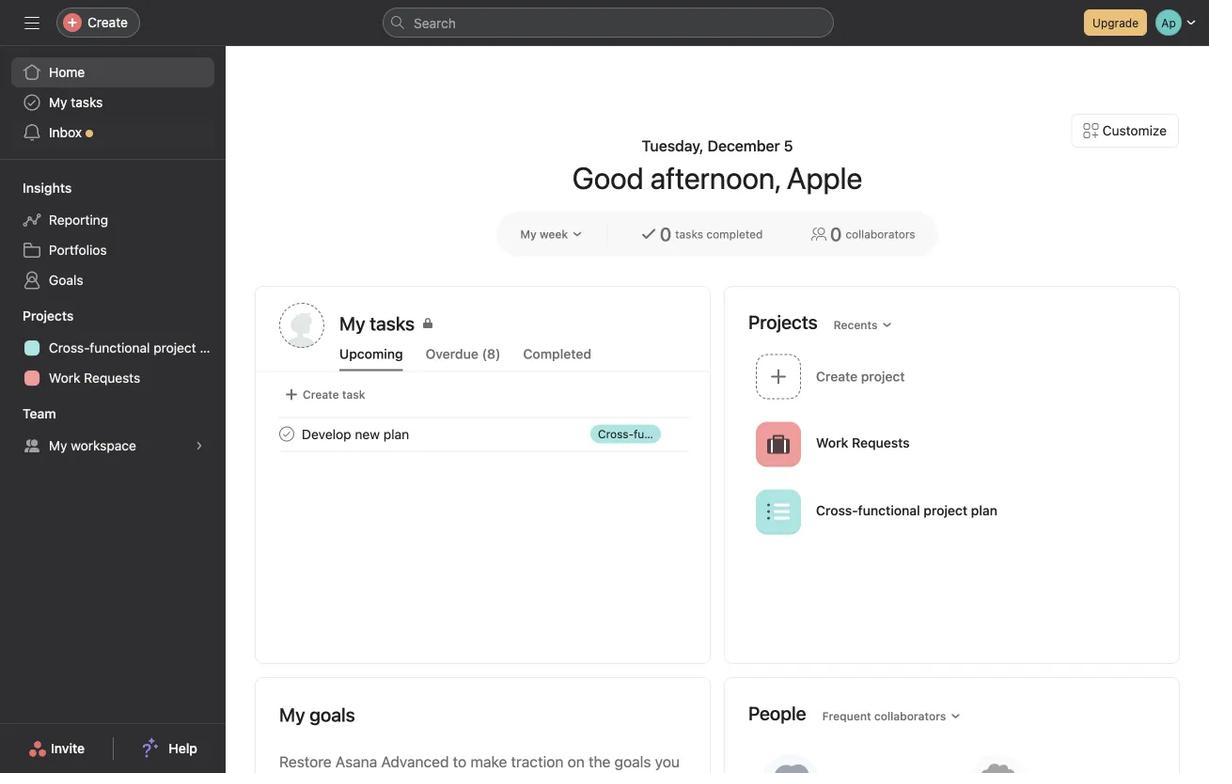 Task type: describe. For each thing, give the bounding box(es) containing it.
frequent collaborators button
[[814, 703, 970, 729]]

add profile photo image
[[279, 303, 325, 348]]

overdue (8)
[[426, 346, 501, 362]]

week
[[540, 228, 568, 241]]

portfolios link
[[11, 235, 214, 265]]

home
[[49, 64, 85, 80]]

december
[[708, 137, 780, 155]]

new
[[355, 426, 380, 442]]

my tasks link
[[340, 310, 687, 341]]

insights
[[23, 180, 72, 196]]

upcoming
[[340, 346, 403, 362]]

insights button
[[0, 179, 72, 198]]

develop
[[302, 426, 351, 442]]

tasks completed
[[676, 228, 763, 241]]

traction
[[511, 753, 564, 771]]

on
[[568, 753, 585, 771]]

functional inside projects element
[[90, 340, 150, 356]]

workspace
[[71, 438, 136, 453]]

1 horizontal spatial requests
[[852, 435, 910, 450]]

people
[[749, 702, 807, 724]]

projects element
[[0, 299, 226, 397]]

collaborators inside frequent collaborators dropdown button
[[875, 710, 947, 723]]

recents
[[834, 318, 878, 332]]

the
[[589, 753, 611, 771]]

Mark complete checkbox
[[276, 423, 298, 445]]

you
[[655, 753, 680, 771]]

asana
[[336, 753, 377, 771]]

to
[[453, 753, 467, 771]]

requests inside projects element
[[84, 370, 140, 386]]

1 vertical spatial functional
[[858, 503, 921, 518]]

0 horizontal spatial cross-functional project plan link
[[11, 333, 226, 363]]

1 vertical spatial tasks
[[676, 228, 704, 241]]

1 vertical spatial project
[[924, 503, 968, 518]]

1 horizontal spatial plan
[[384, 426, 409, 442]]

work inside projects element
[[49, 370, 80, 386]]

reporting
[[49, 212, 108, 228]]

teams element
[[0, 397, 226, 465]]

help button
[[130, 732, 210, 766]]

advanced
[[381, 753, 449, 771]]

apple
[[787, 160, 863, 196]]

help
[[169, 741, 197, 756]]

5
[[784, 137, 793, 155]]

0 for collaborators
[[831, 223, 842, 245]]

0 vertical spatial project
[[154, 340, 196, 356]]

develop new plan
[[302, 426, 409, 442]]

my for my workspace
[[49, 438, 67, 453]]

customize button
[[1072, 114, 1180, 148]]

cross-functional project plan inside projects element
[[49, 340, 226, 356]]

make
[[471, 753, 507, 771]]

frequent collaborators
[[823, 710, 947, 723]]

tuesday, december 5 good afternoon, apple
[[573, 137, 863, 196]]

1 vertical spatial cross-functional project plan link
[[749, 483, 1157, 544]]

overdue (8) button
[[426, 346, 501, 371]]

completed
[[707, 228, 763, 241]]

restore
[[279, 753, 332, 771]]

plan inside projects element
[[200, 340, 226, 356]]

work requests inside projects element
[[49, 370, 140, 386]]

inbox
[[49, 125, 82, 140]]

create project
[[816, 369, 905, 384]]

my workspace link
[[11, 431, 214, 461]]

goals
[[49, 272, 83, 288]]



Task type: locate. For each thing, give the bounding box(es) containing it.
tasks left completed at top
[[676, 228, 704, 241]]

upgrade
[[1093, 16, 1139, 29]]

1 vertical spatial cross-
[[816, 503, 858, 518]]

collaborators right frequent
[[875, 710, 947, 723]]

1 0 from the left
[[660, 223, 672, 245]]

work requests link
[[11, 363, 214, 393], [749, 416, 1157, 476]]

my inside global 'element'
[[49, 95, 67, 110]]

0 vertical spatial functional
[[90, 340, 150, 356]]

task
[[342, 388, 365, 401]]

recents button
[[826, 312, 902, 338]]

list image
[[768, 501, 790, 523]]

create
[[87, 15, 128, 30], [303, 388, 339, 401]]

work requests
[[49, 370, 140, 386], [816, 435, 910, 450]]

1 vertical spatial work requests link
[[749, 416, 1157, 476]]

0 horizontal spatial requests
[[84, 370, 140, 386]]

completed button
[[523, 346, 592, 371]]

reporting link
[[11, 205, 214, 235]]

0 horizontal spatial create
[[87, 15, 128, 30]]

my week button
[[512, 221, 592, 247]]

mark complete image
[[276, 423, 298, 445]]

requests up teams element
[[84, 370, 140, 386]]

0 horizontal spatial tasks
[[71, 95, 103, 110]]

my
[[49, 95, 67, 110], [521, 228, 537, 241], [49, 438, 67, 453]]

0 horizontal spatial cross-
[[49, 340, 90, 356]]

1 horizontal spatial work requests link
[[749, 416, 1157, 476]]

create up home link
[[87, 15, 128, 30]]

see details, my workspace image
[[194, 440, 205, 452]]

2 vertical spatial plan
[[971, 503, 998, 518]]

upgrade button
[[1085, 9, 1148, 36]]

1 vertical spatial plan
[[384, 426, 409, 442]]

plan
[[200, 340, 226, 356], [384, 426, 409, 442], [971, 503, 998, 518]]

1 vertical spatial requests
[[852, 435, 910, 450]]

0 vertical spatial requests
[[84, 370, 140, 386]]

requests
[[84, 370, 140, 386], [852, 435, 910, 450]]

my inside teams element
[[49, 438, 67, 453]]

0 vertical spatial work
[[49, 370, 80, 386]]

1 horizontal spatial 0
[[831, 223, 842, 245]]

invite button
[[16, 732, 97, 766]]

work requests link for the leftmost cross-functional project plan link
[[11, 363, 214, 393]]

portfolios
[[49, 242, 107, 258]]

team button
[[0, 404, 56, 423]]

1 horizontal spatial tasks
[[676, 228, 704, 241]]

create project link
[[749, 348, 1157, 408]]

0 vertical spatial tasks
[[71, 95, 103, 110]]

goals
[[615, 753, 651, 771]]

inbox link
[[11, 118, 214, 148]]

1 vertical spatial work
[[816, 435, 849, 450]]

1 horizontal spatial cross-functional project plan
[[816, 503, 998, 518]]

0 vertical spatial plan
[[200, 340, 226, 356]]

briefcase image
[[768, 433, 790, 456]]

0 horizontal spatial work requests
[[49, 370, 140, 386]]

0 vertical spatial my
[[49, 95, 67, 110]]

my inside "dropdown button"
[[521, 228, 537, 241]]

create inside popup button
[[87, 15, 128, 30]]

home link
[[11, 57, 214, 87]]

1 vertical spatial cross-functional project plan
[[816, 503, 998, 518]]

0
[[660, 223, 672, 245], [831, 223, 842, 245]]

0 horizontal spatial project
[[154, 340, 196, 356]]

0 horizontal spatial cross-functional project plan
[[49, 340, 226, 356]]

collaborators
[[846, 228, 916, 241], [875, 710, 947, 723]]

my goals
[[279, 704, 355, 726]]

cross-
[[49, 340, 90, 356], [816, 503, 858, 518]]

projects button
[[0, 307, 74, 325]]

cross-functional project plan link
[[11, 333, 226, 363], [749, 483, 1157, 544]]

work requests link down create project link
[[749, 416, 1157, 476]]

completed
[[523, 346, 592, 362]]

1 horizontal spatial cross-functional project plan link
[[749, 483, 1157, 544]]

0 horizontal spatial functional
[[90, 340, 150, 356]]

tasks down home
[[71, 95, 103, 110]]

team
[[23, 406, 56, 421]]

restore asana advanced to make traction on the goals you
[[279, 753, 680, 773]]

tuesday,
[[642, 137, 704, 155]]

my left week
[[521, 228, 537, 241]]

work
[[49, 370, 80, 386], [816, 435, 849, 450]]

0 for tasks completed
[[660, 223, 672, 245]]

my tasks
[[340, 312, 415, 334]]

0 vertical spatial cross-
[[49, 340, 90, 356]]

project
[[154, 340, 196, 356], [924, 503, 968, 518]]

my for my week
[[521, 228, 537, 241]]

0 vertical spatial cross-functional project plan link
[[11, 333, 226, 363]]

create button
[[56, 8, 140, 38]]

projects inside dropdown button
[[23, 308, 74, 324]]

2 horizontal spatial plan
[[971, 503, 998, 518]]

1 horizontal spatial work requests
[[816, 435, 910, 450]]

0 horizontal spatial work
[[49, 370, 80, 386]]

cross-functional project plan
[[49, 340, 226, 356], [816, 503, 998, 518]]

good
[[573, 160, 644, 196]]

tasks
[[71, 95, 103, 110], [676, 228, 704, 241]]

global element
[[0, 46, 226, 159]]

1 vertical spatial work requests
[[816, 435, 910, 450]]

insights element
[[0, 171, 226, 299]]

my workspace
[[49, 438, 136, 453]]

create task button
[[279, 381, 370, 408]]

0 down apple
[[831, 223, 842, 245]]

create left task
[[303, 388, 339, 401]]

0 vertical spatial work requests link
[[11, 363, 214, 393]]

work requests link inside projects element
[[11, 363, 214, 393]]

0 vertical spatial cross-functional project plan
[[49, 340, 226, 356]]

1 horizontal spatial projects
[[749, 311, 818, 333]]

projects
[[23, 308, 74, 324], [749, 311, 818, 333]]

2 vertical spatial my
[[49, 438, 67, 453]]

create inside button
[[303, 388, 339, 401]]

0 horizontal spatial work requests link
[[11, 363, 214, 393]]

1 horizontal spatial functional
[[858, 503, 921, 518]]

my down team
[[49, 438, 67, 453]]

afternoon,
[[651, 160, 781, 196]]

collaborators down apple
[[846, 228, 916, 241]]

1 horizontal spatial work
[[816, 435, 849, 450]]

work requests up teams element
[[49, 370, 140, 386]]

my for my tasks
[[49, 95, 67, 110]]

0 vertical spatial collaborators
[[846, 228, 916, 241]]

frequent
[[823, 710, 872, 723]]

0 vertical spatial work requests
[[49, 370, 140, 386]]

my tasks link
[[11, 87, 214, 118]]

1 vertical spatial my
[[521, 228, 537, 241]]

1 horizontal spatial cross-
[[816, 503, 858, 518]]

create for create task
[[303, 388, 339, 401]]

tasks inside the my tasks link
[[71, 95, 103, 110]]

cross- down the projects dropdown button
[[49, 340, 90, 356]]

projects down goals
[[23, 308, 74, 324]]

1 horizontal spatial project
[[924, 503, 968, 518]]

overdue
[[426, 346, 479, 362]]

work requests down the create project
[[816, 435, 910, 450]]

my up the inbox
[[49, 95, 67, 110]]

Search tasks, projects, and more text field
[[383, 8, 834, 38]]

customize
[[1103, 123, 1167, 138]]

0 horizontal spatial projects
[[23, 308, 74, 324]]

requests down the create project
[[852, 435, 910, 450]]

create for create
[[87, 15, 128, 30]]

0 horizontal spatial 0
[[660, 223, 672, 245]]

1 vertical spatial collaborators
[[875, 710, 947, 723]]

hide sidebar image
[[24, 15, 40, 30]]

upcoming button
[[340, 346, 403, 371]]

functional
[[90, 340, 150, 356], [858, 503, 921, 518]]

1 horizontal spatial create
[[303, 388, 339, 401]]

1 vertical spatial create
[[303, 388, 339, 401]]

work requests link for create project link
[[749, 416, 1157, 476]]

0 left tasks completed
[[660, 223, 672, 245]]

work right briefcase icon
[[816, 435, 849, 450]]

work requests link up teams element
[[11, 363, 214, 393]]

0 horizontal spatial plan
[[200, 340, 226, 356]]

my tasks
[[49, 95, 103, 110]]

cross- inside projects element
[[49, 340, 90, 356]]

cross- right "list" image
[[816, 503, 858, 518]]

(8)
[[482, 346, 501, 362]]

0 vertical spatial create
[[87, 15, 128, 30]]

create task
[[303, 388, 365, 401]]

projects left recents
[[749, 311, 818, 333]]

2 0 from the left
[[831, 223, 842, 245]]

invite
[[51, 741, 85, 756]]

my week
[[521, 228, 568, 241]]

goals link
[[11, 265, 214, 295]]

work up team
[[49, 370, 80, 386]]



Task type: vqa. For each thing, say whether or not it's contained in the screenshot.
using
no



